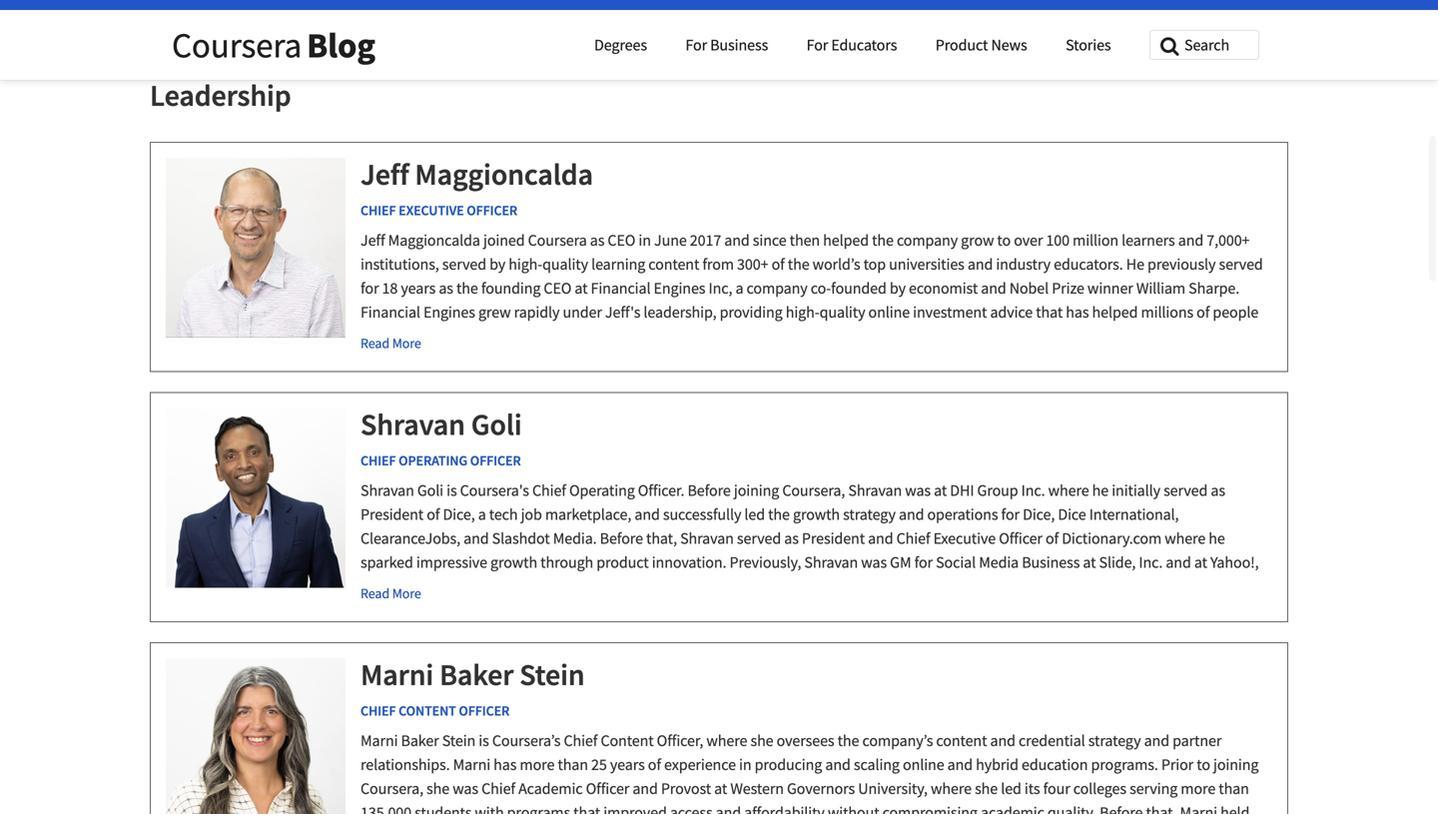 Task type: locate. For each thing, give the bounding box(es) containing it.
0 vertical spatial that,
[[646, 529, 677, 549]]

stein down marni baker stein chief content officer
[[442, 731, 476, 751]]

1 vertical spatial than
[[1219, 779, 1250, 799]]

at inside marni baker stein is coursera's chief content officer, where she oversees the company's content and credential strategy and partner relationships. marni has more than 25 years of experience in producing and scaling online and hybrid education programs. prior to joining coursera, she was chief academic officer and provost at western governors university, where she led its four colleges serving more than 135,000 students with programs that improved access and affordability without compromising academic quality. before that, marni h
[[715, 779, 728, 799]]

m.b.a.
[[652, 350, 693, 370], [361, 649, 402, 668]]

2 read more from the top
[[361, 585, 421, 603]]

1 vertical spatial is
[[447, 481, 457, 501]]

of up computer
[[760, 625, 773, 645]]

jeff maggioncalda joined coursera as ceo in june 2017 and since then helped the company grow to over 100 million learners and 7,000+ institutions, served by high-quality learning content from 300+ of the world's top universities and industry educators. he previously served for 18 years as the founding ceo at financial engines inc, a company co-founded by economist and nobel prize winner william sharpe. financial engines grew rapidly under jeff's leadership, providing high-quality online investment advice that has helped millions of people save and prepare for retirement. jeff has also worked as a consultant at mckinsey & company and cornerstone research, and serves as a director of svb financial group. he holds an m.b.a. from the stanford graduate school of business and a bachelor's degree in economics and english from stanford university. in his free time, jeff is a lifelong learner and proud dad, and enjoys studying music theory and spending time with his wife and three daughters.
[[361, 230, 1264, 418]]

that down academic
[[574, 803, 601, 814]]

0 horizontal spatial yahoo!
[[491, 577, 536, 597]]

stanford up wife at left
[[475, 374, 531, 394]]

None search field
[[1150, 30, 1260, 60]]

coursera's
[[460, 481, 529, 501]]

1 vertical spatial company
[[747, 278, 808, 298]]

led
[[745, 505, 765, 525], [740, 601, 760, 621], [1001, 779, 1022, 799]]

1 horizontal spatial baker
[[440, 656, 514, 694]]

1 vertical spatial content
[[937, 731, 987, 751]]

maggioncalda inside jeff maggioncalda joined coursera as ceo in june 2017 and since then helped the company grow to over 100 million learners and 7,000+ institutions, served by high-quality learning content from 300+ of the world's top universities and industry educators. he previously served for 18 years as the founding ceo at financial engines inc, a company co-founded by economist and nobel prize winner william sharpe. financial engines grew rapidly under jeff's leadership, providing high-quality online investment advice that has helped millions of people save and prepare for retirement. jeff has also worked as a consultant at mckinsey & company and cornerstone research, and serves as a director of svb financial group. he holds an m.b.a. from the stanford graduate school of business and a bachelor's degree in economics and english from stanford university. in his free time, jeff is a lifelong learner and proud dad, and enjoys studying music theory and spending time with his wife and three daughters.
[[388, 230, 480, 250]]

1 vertical spatial that
[[574, 803, 601, 814]]

slide,
[[1100, 553, 1136, 573]]

and up 300+
[[725, 230, 750, 250]]

credential
[[1019, 731, 1086, 751]]

from up inc,
[[703, 254, 734, 274]]

0 horizontal spatial co-
[[684, 625, 704, 645]]

0 horizontal spatial that,
[[646, 529, 677, 549]]

0 vertical spatial engines
[[654, 278, 706, 298]]

0 vertical spatial he
[[1127, 254, 1145, 274]]

operating inside shravan goli is coursera's chief operating officer. before joining coursera, shravan was at dhi group inc. where he initially served as president of dice, a tech job marketplace, and successfully led the growth strategy and operations for dice, dice international, clearancejobs, and slashdot media. before that, shravan served as president and chief executive officer of dictionary.com where he sparked impressive growth through product innovation. previously, shravan was gm for social media business at slide, inc. and at yahoo!, he served as gm for yahoo! video and as head of products for yahoo! finance. earlier in his career, shravan was at microsoft where he started out as an early member of the msn.com team and led the launch of several msn services and subsequently held roles in the home and entertainment division. in addition, he was a co-founder of corners.in, a content-centric social networking service. shravan holds an m.b.a. from the university of washington and an m.s. in computer science from the university of maryland.
[[569, 481, 635, 501]]

chief
[[361, 202, 396, 219], [361, 452, 396, 470], [533, 481, 566, 501], [897, 529, 931, 549], [361, 702, 396, 720], [564, 731, 598, 751], [482, 779, 516, 799]]

media.
[[553, 529, 597, 549]]

1 vertical spatial read more
[[361, 585, 421, 603]]

2 horizontal spatial business
[[1022, 553, 1080, 573]]

0 vertical spatial gm
[[890, 553, 912, 573]]

online down the company's
[[903, 755, 945, 775]]

0 horizontal spatial before
[[600, 529, 643, 549]]

product
[[597, 553, 649, 573]]

read down sparked
[[361, 585, 390, 603]]

marni inside marni baker stein chief content officer
[[361, 656, 434, 694]]

0 vertical spatial business
[[710, 35, 768, 55]]

1 horizontal spatial dice,
[[1023, 505, 1055, 525]]

0 horizontal spatial he
[[572, 350, 590, 370]]

service.
[[1085, 625, 1135, 645]]

goli for shravan goli chief operating officer
[[471, 406, 522, 443]]

than
[[558, 755, 588, 775], [1219, 779, 1250, 799]]

1 yahoo! from the left
[[491, 577, 536, 597]]

2 horizontal spatial his
[[930, 577, 949, 597]]

than left the '25'
[[558, 755, 588, 775]]

he
[[1093, 481, 1109, 501], [1209, 529, 1226, 549], [361, 577, 377, 597], [1210, 577, 1227, 597], [624, 625, 641, 645]]

an left the m.s.
[[660, 649, 676, 668]]

1 vertical spatial holds
[[1195, 625, 1231, 645]]

she
[[751, 731, 774, 751], [427, 779, 450, 799], [975, 779, 998, 799]]

0 vertical spatial inc.
[[1022, 481, 1046, 501]]

yahoo! up the member
[[491, 577, 536, 597]]

1 vertical spatial read
[[361, 585, 390, 603]]

1 horizontal spatial yahoo!
[[763, 577, 807, 597]]

0 vertical spatial goli
[[471, 406, 522, 443]]

served
[[442, 254, 487, 274], [1219, 254, 1264, 274], [1164, 481, 1208, 501], [737, 529, 781, 549], [380, 577, 424, 597]]

stein down "division."
[[520, 656, 585, 694]]

the up previously,
[[768, 505, 790, 525]]

has down coursera's
[[494, 755, 517, 775]]

to inside marni baker stein is coursera's chief content officer, where she oversees the company's content and credential strategy and partner relationships. marni has more than 25 years of experience in producing and scaling online and hybrid education programs. prior to joining coursera, she was chief academic officer and provost at western governors university, where she led its four colleges serving more than 135,000 students with programs that improved access and affordability without compromising academic quality. before that, marni h
[[1197, 755, 1211, 775]]

is left coursera's
[[479, 731, 489, 751]]

an down the also
[[632, 350, 649, 370]]

goli up clearancejobs,
[[417, 481, 444, 501]]

dad,
[[937, 374, 966, 394]]

0 vertical spatial to
[[998, 230, 1011, 250]]

1 vertical spatial ceo
[[544, 278, 572, 298]]

dice, left the dice
[[1023, 505, 1055, 525]]

0 vertical spatial that
[[1036, 302, 1063, 322]]

2 more from the top
[[392, 585, 421, 603]]

services
[[936, 601, 988, 621]]

was up the earlier
[[861, 553, 887, 573]]

she down hybrid
[[975, 779, 998, 799]]

is inside jeff maggioncalda joined coursera as ceo in june 2017 and since then helped the company grow to over 100 million learners and 7,000+ institutions, served by high-quality learning content from 300+ of the world's top universities and industry educators. he previously served for 18 years as the founding ceo at financial engines inc, a company co-founded by economist and nobel prize winner william sharpe. financial engines grew rapidly under jeff's leadership, providing high-quality online investment advice that has helped millions of people save and prepare for retirement. jeff has also worked as a consultant at mckinsey & company and cornerstone research, and serves as a director of svb financial group. he holds an m.b.a. from the stanford graduate school of business and a bachelor's degree in economics and english from stanford university. in his free time, jeff is a lifelong learner and proud dad, and enjoys studying music theory and spending time with his wife and three daughters.
[[739, 374, 749, 394]]

helped up "research," at the right top of the page
[[1093, 302, 1138, 322]]

serving
[[1130, 779, 1178, 799]]

institutions,
[[361, 254, 439, 274]]

2 vertical spatial before
[[1100, 803, 1143, 814]]

1 for from the left
[[686, 35, 707, 55]]

1 vertical spatial before
[[600, 529, 643, 549]]

academic
[[519, 779, 583, 799]]

in inside shravan goli is coursera's chief operating officer. before joining coursera, shravan was at dhi group inc. where he initially served as president of dice, a tech job marketplace, and successfully led the growth strategy and operations for dice, dice international, clearancejobs, and slashdot media. before that, shravan served as president and chief executive officer of dictionary.com where he sparked impressive growth through product innovation. previously, shravan was gm for social media business at slide, inc. and at yahoo!, he served as gm for yahoo! video and as head of products for yahoo! finance. earlier in his career, shravan was at microsoft where he started out as an early member of the msn.com team and led the launch of several msn services and subsequently held roles in the home and entertainment division. in addition, he was a co-founder of corners.in, a content-centric social networking service. shravan holds an m.b.a. from the university of washington and an m.s. in computer science from the university of maryland.
[[546, 625, 559, 645]]

years inside marni baker stein is coursera's chief content officer, where she oversees the company's content and credential strategy and partner relationships. marni has more than 25 years of experience in producing and scaling online and hybrid education programs. prior to joining coursera, she was chief academic officer and provost at western governors university, where she led its four colleges serving more than 135,000 students with programs that improved access and affordability without compromising academic quality. before that, marni h
[[610, 755, 645, 775]]

financial up 'jeff's'
[[591, 278, 651, 298]]

strategy inside marni baker stein is coursera's chief content officer, where she oversees the company's content and credential strategy and partner relationships. marni has more than 25 years of experience in producing and scaling online and hybrid education programs. prior to joining coursera, she was chief academic officer and provost at western governors university, where she led its four colleges serving more than 135,000 students with programs that improved access and affordability without compromising academic quality. before that, marni h
[[1089, 731, 1141, 751]]

has down 'jeff's'
[[603, 326, 626, 346]]

0 horizontal spatial m.b.a.
[[361, 649, 402, 668]]

officer up coursera's
[[459, 702, 510, 720]]

university down "division."
[[464, 649, 531, 668]]

content up relationships.
[[399, 702, 456, 720]]

home
[[1220, 601, 1258, 621]]

joining inside shravan goli is coursera's chief operating officer. before joining coursera, shravan was at dhi group inc. where he initially served as president of dice, a tech job marketplace, and successfully led the growth strategy and operations for dice, dice international, clearancejobs, and slashdot media. before that, shravan served as president and chief executive officer of dictionary.com where he sparked impressive growth through product innovation. previously, shravan was gm for social media business at slide, inc. and at yahoo!, he served as gm for yahoo! video and as head of products for yahoo! finance. earlier in his career, shravan was at microsoft where he started out as an early member of the msn.com team and led the launch of several msn services and subsequently held roles in the home and entertainment division. in addition, he was a co-founder of corners.in, a content-centric social networking service. shravan holds an m.b.a. from the university of washington and an m.s. in computer science from the university of maryland.
[[734, 481, 780, 501]]

content inside marni baker stein is coursera's chief content officer, where she oversees the company's content and credential strategy and partner relationships. marni has more than 25 years of experience in producing and scaling online and hybrid education programs. prior to joining coursera, she was chief academic officer and provost at western governors university, where she led its four colleges serving more than 135,000 students with programs that improved access and affordability without compromising academic quality. before that, marni h
[[937, 731, 987, 751]]

officer inside shravan goli chief operating officer
[[470, 452, 521, 470]]

stein inside marni baker stein chief content officer
[[520, 656, 585, 694]]

partner
[[1173, 731, 1222, 751]]

read more link
[[151, 333, 1268, 353], [151, 584, 1268, 604]]

theory
[[1146, 374, 1190, 394]]

0 vertical spatial maggioncalda
[[415, 156, 593, 193]]

coursera right joined
[[528, 230, 587, 250]]

stein
[[520, 656, 585, 694], [442, 731, 476, 751]]

from down 'content-'
[[849, 649, 881, 668]]

a down team
[[673, 625, 681, 645]]

1 vertical spatial has
[[603, 326, 626, 346]]

0 vertical spatial m.b.a.
[[652, 350, 693, 370]]

operating
[[399, 452, 468, 470], [569, 481, 635, 501]]

1 horizontal spatial coursera,
[[783, 481, 846, 501]]

from
[[703, 254, 734, 274], [696, 350, 728, 370], [440, 374, 472, 394], [405, 649, 436, 668], [849, 649, 881, 668]]

co- up the m.s.
[[684, 625, 704, 645]]

to inside jeff maggioncalda joined coursera as ceo in june 2017 and since then helped the company grow to over 100 million learners and 7,000+ institutions, served by high-quality learning content from 300+ of the world's top universities and industry educators. he previously served for 18 years as the founding ceo at financial engines inc, a company co-founded by economist and nobel prize winner william sharpe. financial engines grew rapidly under jeff's leadership, providing high-quality online investment advice that has helped millions of people save and prepare for retirement. jeff has also worked as a consultant at mckinsey & company and cornerstone research, and serves as a director of svb financial group. he holds an m.b.a. from the stanford graduate school of business and a bachelor's degree in economics and english from stanford university. in his free time, jeff is a lifelong learner and proud dad, and enjoys studying music theory and spending time with his wife and three daughters.
[[998, 230, 1011, 250]]

1 vertical spatial stanford
[[475, 374, 531, 394]]

shravan inside shravan goli chief operating officer
[[361, 406, 465, 443]]

m.s.
[[679, 649, 707, 668]]

in down the member
[[546, 625, 559, 645]]

1 vertical spatial years
[[610, 755, 645, 775]]

1 horizontal spatial to
[[1197, 755, 1211, 775]]

to down 'partner'
[[1197, 755, 1211, 775]]

microsoft
[[1102, 577, 1163, 597]]

content inside marni baker stein is coursera's chief content officer, where she oversees the company's content and credential strategy and partner relationships. marni has more than 25 years of experience in producing and scaling online and hybrid education programs. prior to joining coursera, she was chief academic officer and provost at western governors university, where she led its four colleges serving more than 135,000 students with programs that improved access and affordability without compromising academic quality. before that, marni h
[[601, 731, 654, 751]]

read more for shravan
[[361, 585, 421, 603]]

1 read from the top
[[361, 334, 390, 352]]

0 vertical spatial with
[[458, 398, 487, 418]]

has
[[1066, 302, 1089, 322], [603, 326, 626, 346], [494, 755, 517, 775]]

quality down founded
[[820, 302, 866, 322]]

2 university from the left
[[908, 649, 975, 668]]

0 horizontal spatial university
[[464, 649, 531, 668]]

baker inside marni baker stein is coursera's chief content officer, where she oversees the company's content and credential strategy and partner relationships. marni has more than 25 years of experience in producing and scaling online and hybrid education programs. prior to joining coursera, she was chief academic officer and provost at western governors university, where she led its four colleges serving more than 135,000 students with programs that improved access and affordability without compromising academic quality. before that, marni h
[[401, 731, 439, 751]]

degrees link
[[594, 35, 647, 55]]

135,000
[[361, 803, 412, 814]]

officer inside marni baker stein is coursera's chief content officer, where she oversees the company's content and credential strategy and partner relationships. marni has more than 25 years of experience in producing and scaling online and hybrid education programs. prior to joining coursera, she was chief academic officer and provost at western governors university, where she led its four colleges serving more than 135,000 students with programs that improved access and affordability without compromising academic quality. before that, marni h
[[586, 779, 630, 799]]

university.
[[535, 374, 604, 394]]

of
[[772, 254, 785, 274], [1197, 302, 1210, 322], [416, 350, 429, 370], [928, 350, 941, 370], [427, 505, 440, 525], [1046, 529, 1059, 549], [663, 577, 676, 597], [568, 601, 581, 621], [836, 601, 849, 621], [760, 625, 773, 645], [534, 649, 547, 668], [978, 649, 991, 668], [648, 755, 661, 775]]

shravan down roles at the right bottom of the page
[[1138, 625, 1192, 645]]

chief up "institutions,"
[[361, 202, 396, 219]]

100
[[1046, 230, 1070, 250]]

0 vertical spatial company
[[897, 230, 958, 250]]

0 vertical spatial than
[[558, 755, 588, 775]]

for left 'educators'
[[807, 35, 829, 55]]

1 horizontal spatial operating
[[569, 481, 635, 501]]

operating down time
[[399, 452, 468, 470]]

product news link
[[936, 35, 1028, 55]]

0 horizontal spatial high-
[[509, 254, 543, 274]]

holds inside shravan goli is coursera's chief operating officer. before joining coursera, shravan was at dhi group inc. where he initially served as president of dice, a tech job marketplace, and successfully led the growth strategy and operations for dice, dice international, clearancejobs, and slashdot media. before that, shravan served as president and chief executive officer of dictionary.com where he sparked impressive growth through product innovation. previously, shravan was gm for social media business at slide, inc. and at yahoo!, he served as gm for yahoo! video and as head of products for yahoo! finance. earlier in his career, shravan was at microsoft where he started out as an early member of the msn.com team and led the launch of several msn services and subsequently held roles in the home and entertainment division. in addition, he was a co-founder of corners.in, a content-centric social networking service. shravan holds an m.b.a. from the university of washington and an m.s. in computer science from the university of maryland.
[[1195, 625, 1231, 645]]

m.b.a. inside shravan goli is coursera's chief operating officer. before joining coursera, shravan was at dhi group inc. where he initially served as president of dice, a tech job marketplace, and successfully led the growth strategy and operations for dice, dice international, clearancejobs, and slashdot media. before that, shravan served as president and chief executive officer of dictionary.com where he sparked impressive growth through product innovation. previously, shravan was gm for social media business at slide, inc. and at yahoo!, he served as gm for yahoo! video and as head of products for yahoo! finance. earlier in his career, shravan was at microsoft where he started out as an early member of the msn.com team and led the launch of several msn services and subsequently held roles in the home and entertainment division. in addition, he was a co-founder of corners.in, a content-centric social networking service. shravan holds an m.b.a. from the university of washington and an m.s. in computer science from the university of maryland.
[[361, 649, 402, 668]]

1 read more from the top
[[361, 334, 421, 352]]

also
[[629, 326, 656, 346]]

the down 'content-'
[[884, 649, 905, 668]]

and up "prior"
[[1145, 731, 1170, 751]]

goli inside shravan goli is coursera's chief operating officer. before joining coursera, shravan was at dhi group inc. where he initially served as president of dice, a tech job marketplace, and successfully led the growth strategy and operations for dice, dice international, clearancejobs, and slashdot media. before that, shravan served as president and chief executive officer of dictionary.com where he sparked impressive growth through product innovation. previously, shravan was gm for social media business at slide, inc. and at yahoo!, he served as gm for yahoo! video and as head of products for yahoo! finance. earlier in his career, shravan was at microsoft where he started out as an early member of the msn.com team and led the launch of several msn services and subsequently held roles in the home and entertainment division. in addition, he was a co-founder of corners.in, a content-centric social networking service. shravan holds an m.b.a. from the university of washington and an m.s. in computer science from the university of maryland.
[[417, 481, 444, 501]]

officer inside marni baker stein chief content officer
[[459, 702, 510, 720]]

officer inside shravan goli is coursera's chief operating officer. before joining coursera, shravan was at dhi group inc. where he initially served as president of dice, a tech job marketplace, and successfully led the growth strategy and operations for dice, dice international, clearancejobs, and slashdot media. before that, shravan served as president and chief executive officer of dictionary.com where he sparked impressive growth through product innovation. previously, shravan was gm for social media business at slide, inc. and at yahoo!, he served as gm for yahoo! video and as head of products for yahoo! finance. earlier in his career, shravan was at microsoft where he started out as an early member of the msn.com team and led the launch of several msn services and subsequently held roles in the home and entertainment division. in addition, he was a co-founder of corners.in, a content-centric social networking service. shravan holds an m.b.a. from the university of washington and an m.s. in computer science from the university of maryland.
[[999, 529, 1043, 549]]

0 vertical spatial content
[[399, 702, 456, 720]]

his inside shravan goli is coursera's chief operating officer. before joining coursera, shravan was at dhi group inc. where he initially served as president of dice, a tech job marketplace, and successfully led the growth strategy and operations for dice, dice international, clearancejobs, and slashdot media. before that, shravan served as president and chief executive officer of dictionary.com where he sparked impressive growth through product innovation. previously, shravan was gm for social media business at slide, inc. and at yahoo!, he served as gm for yahoo! video and as head of products for yahoo! finance. earlier in his career, shravan was at microsoft where he started out as an early member of the msn.com team and led the launch of several msn services and subsequently held roles in the home and entertainment division. in addition, he was a co-founder of corners.in, a content-centric social networking service. shravan holds an m.b.a. from the university of washington and an m.s. in computer science from the university of maryland.
[[930, 577, 949, 597]]

of down "division."
[[534, 649, 547, 668]]

1 vertical spatial coursera,
[[361, 779, 424, 799]]

from up time,
[[696, 350, 728, 370]]

maggioncalda up "institutions,"
[[388, 230, 480, 250]]

more
[[392, 334, 421, 352], [392, 585, 421, 603]]

0 vertical spatial read more
[[361, 334, 421, 352]]

school
[[879, 350, 925, 370]]

1 vertical spatial operating
[[569, 481, 635, 501]]

she up students
[[427, 779, 450, 799]]

as down product
[[607, 577, 622, 597]]

2 read from the top
[[361, 585, 390, 603]]

0 horizontal spatial years
[[401, 278, 436, 298]]

years right 18 at the left top of the page
[[401, 278, 436, 298]]

chief up the '25'
[[564, 731, 598, 751]]

1 horizontal spatial strategy
[[1089, 731, 1141, 751]]

1 horizontal spatial content
[[937, 731, 987, 751]]

marni up students
[[453, 755, 491, 775]]

company's
[[863, 731, 933, 751]]

as right the out
[[436, 601, 450, 621]]

maggioncalda inside jeff maggioncalda chief executive officer
[[415, 156, 593, 193]]

leadership,
[[644, 302, 717, 322]]

read more link for shravan goli
[[151, 584, 1268, 604]]

that
[[1036, 302, 1063, 322], [574, 803, 601, 814]]

baker inside marni baker stein chief content officer
[[440, 656, 514, 694]]

group.
[[524, 350, 568, 370]]

hybrid
[[976, 755, 1019, 775]]

1 university from the left
[[464, 649, 531, 668]]

before
[[688, 481, 731, 501], [600, 529, 643, 549], [1100, 803, 1143, 814]]

1 horizontal spatial that
[[1036, 302, 1063, 322]]

read more for jeff
[[361, 334, 421, 352]]

marketplace,
[[545, 505, 632, 525]]

he up started
[[361, 577, 377, 597]]

is
[[739, 374, 749, 394], [447, 481, 457, 501], [479, 731, 489, 751]]

officer up joined
[[467, 202, 518, 219]]

baker down "division."
[[440, 656, 514, 694]]

years
[[401, 278, 436, 298], [610, 755, 645, 775]]

jeff
[[361, 156, 409, 193], [361, 230, 385, 250], [575, 326, 600, 346], [711, 374, 736, 394]]

an
[[632, 350, 649, 370], [453, 601, 470, 621], [1234, 625, 1251, 645], [660, 649, 676, 668]]

online inside marni baker stein is coursera's chief content officer, where she oversees the company's content and credential strategy and partner relationships. marni has more than 25 years of experience in producing and scaling online and hybrid education programs. prior to joining coursera, she was chief academic officer and provost at western governors university, where she led its four colleges serving more than 135,000 students with programs that improved access and affordability without compromising academic quality. before that, marni h
[[903, 755, 945, 775]]

stanford
[[756, 350, 812, 370], [475, 374, 531, 394]]

before up 'successfully'
[[688, 481, 731, 501]]

1 vertical spatial coursera
[[528, 230, 587, 250]]

dice, down coursera's
[[443, 505, 475, 525]]

0 horizontal spatial company
[[747, 278, 808, 298]]

as down people
[[1228, 326, 1242, 346]]

he up yahoo!,
[[1209, 529, 1226, 549]]

0 horizontal spatial gm
[[445, 577, 466, 597]]

0 horizontal spatial for
[[686, 35, 707, 55]]

1 horizontal spatial for
[[807, 35, 829, 55]]

led up previously,
[[745, 505, 765, 525]]

0 vertical spatial president
[[361, 505, 424, 525]]

joining down 'partner'
[[1214, 755, 1259, 775]]

wife
[[512, 398, 540, 418]]

his left free
[[623, 374, 642, 394]]

m.b.a. down worked
[[652, 350, 693, 370]]

1 read more link from the top
[[151, 333, 1268, 353]]

william
[[1137, 278, 1186, 298]]

read more
[[361, 334, 421, 352], [361, 585, 421, 603]]

inc. up microsoft
[[1139, 553, 1163, 573]]

business inside shravan goli is coursera's chief operating officer. before joining coursera, shravan was at dhi group inc. where he initially served as president of dice, a tech job marketplace, and successfully led the growth strategy and operations for dice, dice international, clearancejobs, and slashdot media. before that, shravan served as president and chief executive officer of dictionary.com where he sparked impressive growth through product innovation. previously, shravan was gm for social media business at slide, inc. and at yahoo!, he served as gm for yahoo! video and as head of products for yahoo! finance. earlier in his career, shravan was at microsoft where he started out as an early member of the msn.com team and led the launch of several msn services and subsequently held roles in the home and entertainment division. in addition, he was a co-founder of corners.in, a content-centric social networking service. shravan holds an m.b.a. from the university of washington and an m.s. in computer science from the university of maryland.
[[1022, 553, 1080, 573]]

goli inside shravan goli chief operating officer
[[471, 406, 522, 443]]

since
[[753, 230, 787, 250]]

2 vertical spatial is
[[479, 731, 489, 751]]

chief inside marni baker stein chief content officer
[[361, 702, 396, 720]]

and down through
[[579, 577, 604, 597]]

was down msn.com
[[644, 625, 670, 645]]

1 more from the top
[[392, 334, 421, 352]]

coursera
[[172, 23, 302, 67], [528, 230, 587, 250]]

serves
[[1183, 326, 1225, 346]]

for for for business
[[686, 35, 707, 55]]

joining up 'successfully'
[[734, 481, 780, 501]]

coursera, inside marni baker stein is coursera's chief content officer, where she oversees the company's content and credential strategy and partner relationships. marni has more than 25 years of experience in producing and scaling online and hybrid education programs. prior to joining coursera, she was chief academic officer and provost at western governors university, where she led its four colleges serving more than 135,000 students with programs that improved access and affordability without compromising academic quality. before that, marni h
[[361, 779, 424, 799]]

goli for shravan goli is coursera's chief operating officer. before joining coursera, shravan was at dhi group inc. where he initially served as president of dice, a tech job marketplace, and successfully led the growth strategy and operations for dice, dice international, clearancejobs, and slashdot media. before that, shravan served as president and chief executive officer of dictionary.com where he sparked impressive growth through product innovation. previously, shravan was gm for social media business at slide, inc. and at yahoo!, he served as gm for yahoo! video and as head of products for yahoo! finance. earlier in his career, shravan was at microsoft where he started out as an early member of the msn.com team and led the launch of several msn services and subsequently held roles in the home and entertainment division. in addition, he was a co-founder of corners.in, a content-centric social networking service. shravan holds an m.b.a. from the university of washington and an m.s. in computer science from the university of maryland.
[[417, 481, 444, 501]]

in inside marni baker stein is coursera's chief content officer, where she oversees the company's content and credential strategy and partner relationships. marni has more than 25 years of experience in producing and scaling online and hybrid education programs. prior to joining coursera, she was chief academic officer and provost at western governors university, where she led its four colleges serving more than 135,000 students with programs that improved access and affordability without compromising academic quality. before that, marni h
[[739, 755, 752, 775]]

0 vertical spatial coursera,
[[783, 481, 846, 501]]

1 vertical spatial maggioncalda
[[388, 230, 480, 250]]

and down started
[[361, 625, 386, 645]]

content up hybrid
[[937, 731, 987, 751]]

its
[[1025, 779, 1041, 799]]

officer up coursera's
[[470, 452, 521, 470]]

1 vertical spatial helped
[[1093, 302, 1138, 322]]

2 for from the left
[[807, 35, 829, 55]]

before up product
[[600, 529, 643, 549]]

0 horizontal spatial coursera
[[172, 23, 302, 67]]

leadership
[[150, 77, 291, 114]]

0 horizontal spatial goli
[[417, 481, 444, 501]]

for
[[361, 278, 379, 298], [477, 326, 495, 346], [1002, 505, 1020, 525], [915, 553, 933, 573], [469, 577, 488, 597], [741, 577, 760, 597]]

dice
[[1058, 505, 1087, 525]]

0 vertical spatial in
[[607, 374, 620, 394]]

0 horizontal spatial content
[[649, 254, 700, 274]]

1 vertical spatial more
[[392, 585, 421, 603]]

0 horizontal spatial financial
[[361, 302, 421, 322]]

engines
[[654, 278, 706, 298], [424, 302, 475, 322]]

growth up previously,
[[793, 505, 840, 525]]

1 vertical spatial goli
[[417, 481, 444, 501]]

0 horizontal spatial has
[[494, 755, 517, 775]]

is inside shravan goli is coursera's chief operating officer. before joining coursera, shravan was at dhi group inc. where he initially served as president of dice, a tech job marketplace, and successfully led the growth strategy and operations for dice, dice international, clearancejobs, and slashdot media. before that, shravan served as president and chief executive officer of dictionary.com where he sparked impressive growth through product innovation. previously, shravan was gm for social media business at slide, inc. and at yahoo!, he served as gm for yahoo! video and as head of products for yahoo! finance. earlier in his career, shravan was at microsoft where he started out as an early member of the msn.com team and led the launch of several msn services and subsequently held roles in the home and entertainment division. in addition, he was a co-founder of corners.in, a content-centric social networking service. shravan holds an m.b.a. from the university of washington and an m.s. in computer science from the university of maryland.
[[447, 481, 457, 501]]

and up social
[[991, 601, 1017, 621]]

1 vertical spatial executive
[[934, 529, 996, 549]]

co- inside jeff maggioncalda joined coursera as ceo in june 2017 and since then helped the company grow to over 100 million learners and 7,000+ institutions, served by high-quality learning content from 300+ of the world's top universities and industry educators. he previously served for 18 years as the founding ceo at financial engines inc, a company co-founded by economist and nobel prize winner william sharpe. financial engines grew rapidly under jeff's leadership, providing high-quality online investment advice that has helped millions of people save and prepare for retirement. jeff has also worked as a consultant at mckinsey & company and cornerstone research, and serves as a director of svb financial group. he holds an m.b.a. from the stanford graduate school of business and a bachelor's degree in economics and english from stanford university. in his free time, jeff is a lifelong learner and proud dad, and enjoys studying music theory and spending time with his wife and three daughters.
[[811, 278, 831, 298]]

executive up "institutions,"
[[399, 202, 464, 219]]

0 horizontal spatial stein
[[442, 731, 476, 751]]

affordability
[[744, 803, 825, 814]]

None text field
[[1150, 30, 1260, 60]]

gm up the earlier
[[890, 553, 912, 573]]

inc,
[[709, 278, 733, 298]]

served down 7,000+
[[1219, 254, 1264, 274]]

programs.
[[1091, 755, 1159, 775]]

as
[[590, 230, 605, 250], [439, 278, 453, 298], [712, 326, 726, 346], [1228, 326, 1242, 346], [1211, 481, 1226, 501], [785, 529, 799, 549], [427, 577, 442, 597], [607, 577, 622, 597], [436, 601, 450, 621]]

stories
[[1066, 35, 1112, 55]]

led inside marni baker stein is coursera's chief content officer, where she oversees the company's content and credential strategy and partner relationships. marni has more than 25 years of experience in producing and scaling online and hybrid education programs. prior to joining coursera, she was chief academic officer and provost at western governors university, where she led its four colleges serving more than 135,000 students with programs that improved access and affordability without compromising academic quality. before that, marni h
[[1001, 779, 1022, 799]]

2 read more link from the top
[[151, 584, 1268, 604]]

0 vertical spatial joining
[[734, 481, 780, 501]]

products
[[679, 577, 738, 597]]

high-
[[509, 254, 543, 274], [786, 302, 820, 322]]

0 vertical spatial more
[[392, 334, 421, 352]]

0 vertical spatial helped
[[823, 230, 869, 250]]

to
[[998, 230, 1011, 250], [1197, 755, 1211, 775]]

0 vertical spatial online
[[869, 302, 910, 322]]

stein inside marni baker stein is coursera's chief content officer, where she oversees the company's content and credential strategy and partner relationships. marni has more than 25 years of experience in producing and scaling online and hybrid education programs. prior to joining coursera, she was chief academic officer and provost at western governors university, where she led its four colleges serving more than 135,000 students with programs that improved access and affordability without compromising academic quality. before that, marni h
[[442, 731, 476, 751]]

chief up the earlier
[[897, 529, 931, 549]]

read for shravan
[[361, 585, 390, 603]]

0 horizontal spatial by
[[490, 254, 506, 274]]

0 vertical spatial ceo
[[608, 230, 636, 250]]

the left home
[[1195, 601, 1217, 621]]

with right students
[[475, 803, 504, 814]]

roles
[[1144, 601, 1176, 621]]

content inside marni baker stein chief content officer
[[399, 702, 456, 720]]

2 vertical spatial his
[[930, 577, 949, 597]]

2 horizontal spatial before
[[1100, 803, 1143, 814]]

chief inside shravan goli chief operating officer
[[361, 452, 396, 470]]

0 vertical spatial led
[[745, 505, 765, 525]]

jeff maggioncalda chief executive officer
[[361, 156, 593, 219]]

shravan down english
[[361, 406, 465, 443]]

before down colleges
[[1100, 803, 1143, 814]]

before inside marni baker stein is coursera's chief content officer, where she oversees the company's content and credential strategy and partner relationships. marni has more than 25 years of experience in producing and scaling online and hybrid education programs. prior to joining coursera, she was chief academic officer and provost at western governors university, where she led its four colleges serving more than 135,000 students with programs that improved access and affordability without compromising academic quality. before that, marni h
[[1100, 803, 1143, 814]]

strategy up programs.
[[1089, 731, 1141, 751]]

president
[[361, 505, 424, 525], [802, 529, 865, 549]]

company up universities
[[897, 230, 958, 250]]

and up advice
[[981, 278, 1007, 298]]

a
[[736, 278, 744, 298], [730, 326, 738, 346], [1245, 326, 1253, 346], [1034, 350, 1042, 370], [752, 374, 760, 394], [478, 505, 486, 525], [673, 625, 681, 645], [851, 625, 859, 645]]

1 horizontal spatial holds
[[1195, 625, 1231, 645]]

of down 'officer,'
[[648, 755, 661, 775]]

dhi
[[950, 481, 975, 501]]

read for jeff
[[361, 334, 390, 352]]

0 vertical spatial growth
[[793, 505, 840, 525]]

with inside jeff maggioncalda joined coursera as ceo in june 2017 and since then helped the company grow to over 100 million learners and 7,000+ institutions, served by high-quality learning content from 300+ of the world's top universities and industry educators. he previously served for 18 years as the founding ceo at financial engines inc, a company co-founded by economist and nobel prize winner william sharpe. financial engines grew rapidly under jeff's leadership, providing high-quality online investment advice that has helped millions of people save and prepare for retirement. jeff has also worked as a consultant at mckinsey & company and cornerstone research, and serves as a director of svb financial group. he holds an m.b.a. from the stanford graduate school of business and a bachelor's degree in economics and english from stanford university. in his free time, jeff is a lifelong learner and proud dad, and enjoys studying music theory and spending time with his wife and three daughters.
[[458, 398, 487, 418]]

0 vertical spatial read more link
[[151, 333, 1268, 353]]

marni down entertainment
[[361, 656, 434, 694]]

1 horizontal spatial gm
[[890, 553, 912, 573]]

officer.
[[638, 481, 685, 501]]

and down director
[[361, 374, 386, 394]]

shravan goli chief operating officer
[[361, 406, 522, 470]]

0 horizontal spatial stanford
[[475, 374, 531, 394]]

has inside marni baker stein is coursera's chief content officer, where she oversees the company's content and credential strategy and partner relationships. marni has more than 25 years of experience in producing and scaling online and hybrid education programs. prior to joining coursera, she was chief academic officer and provost at western governors university, where she led its four colleges serving more than 135,000 students with programs that improved access and affordability without compromising academic quality. before that, marni h
[[494, 755, 517, 775]]

financial down 18 at the left top of the page
[[361, 302, 421, 322]]

1 horizontal spatial m.b.a.
[[652, 350, 693, 370]]

coursera, inside shravan goli is coursera's chief operating officer. before joining coursera, shravan was at dhi group inc. where he initially served as president of dice, a tech job marketplace, and successfully led the growth strategy and operations for dice, dice international, clearancejobs, and slashdot media. before that, shravan served as president and chief executive officer of dictionary.com where he sparked impressive growth through product innovation. previously, shravan was gm for social media business at slide, inc. and at yahoo!, he served as gm for yahoo! video and as head of products for yahoo! finance. earlier in his career, shravan was at microsoft where he started out as an early member of the msn.com team and led the launch of several msn services and subsequently held roles in the home and entertainment division. in addition, he was a co-founder of corners.in, a content-centric social networking service. shravan holds an m.b.a. from the university of washington and an m.s. in computer science from the university of maryland.
[[783, 481, 846, 501]]

finance.
[[810, 577, 866, 597]]

0 horizontal spatial than
[[558, 755, 588, 775]]

under
[[563, 302, 602, 322]]



Task type: describe. For each thing, give the bounding box(es) containing it.
1 horizontal spatial high-
[[786, 302, 820, 322]]

improved
[[604, 803, 667, 814]]

1 horizontal spatial by
[[890, 278, 906, 298]]

of up serves
[[1197, 302, 1210, 322]]

previously,
[[730, 553, 802, 573]]

enjoys
[[998, 374, 1041, 394]]

english
[[389, 374, 437, 394]]

degrees
[[594, 35, 647, 55]]

where up compromising at the right of the page
[[931, 779, 972, 799]]

where up the dice
[[1049, 481, 1090, 501]]

save
[[361, 326, 390, 346]]

advice
[[991, 302, 1033, 322]]

head
[[625, 577, 660, 597]]

and left operations
[[899, 505, 925, 525]]

officer inside jeff maggioncalda chief executive officer
[[467, 202, 518, 219]]

joined
[[484, 230, 525, 250]]

and up enjoys
[[1005, 350, 1031, 370]]

economics
[[1181, 350, 1252, 370]]

marni down "prior"
[[1180, 803, 1218, 814]]

marni up relationships.
[[361, 731, 398, 751]]

and down economics
[[1193, 374, 1218, 394]]

he down msn.com
[[624, 625, 641, 645]]

corners.in,
[[776, 625, 847, 645]]

social
[[965, 625, 1003, 645]]

of right 300+
[[772, 254, 785, 274]]

a right inc,
[[736, 278, 744, 298]]

at left yahoo!,
[[1195, 553, 1208, 573]]

served down joined
[[442, 254, 487, 274]]

access
[[670, 803, 713, 814]]

product news
[[936, 35, 1028, 55]]

of inside marni baker stein is coursera's chief content officer, where she oversees the company's content and credential strategy and partner relationships. marni has more than 25 years of experience in producing and scaling online and hybrid education programs. prior to joining coursera, she was chief academic officer and provost at western governors university, where she led its four colleges serving more than 135,000 students with programs that improved access and affordability without compromising academic quality. before that, marni h
[[648, 755, 661, 775]]

for for for educators
[[807, 35, 829, 55]]

maggioncalda for jeff maggioncalda joined coursera as ceo in june 2017 and since then helped the company grow to over 100 million learners and 7,000+ institutions, served by high-quality learning content from 300+ of the world's top universities and industry educators. he previously served for 18 years as the founding ceo at financial engines inc, a company co-founded by economist and nobel prize winner william sharpe. financial engines grew rapidly under jeff's leadership, providing high-quality online investment advice that has helped millions of people save and prepare for retirement. jeff has also worked as a consultant at mckinsey & company and cornerstone research, and serves as a director of svb financial group. he holds an m.b.a. from the stanford graduate school of business and a bachelor's degree in economics and english from stanford university. in his free time, jeff is a lifelong learner and proud dad, and enjoys studying music theory and spending time with his wife and three daughters.
[[388, 230, 480, 250]]

prior
[[1162, 755, 1194, 775]]

and up roles at the right bottom of the page
[[1166, 553, 1192, 573]]

coursera inside jeff maggioncalda joined coursera as ceo in june 2017 and since then helped the company grow to over 100 million learners and 7,000+ institutions, served by high-quality learning content from 300+ of the world's top universities and industry educators. he previously served for 18 years as the founding ceo at financial engines inc, a company co-founded by economist and nobel prize winner william sharpe. financial engines grew rapidly under jeff's leadership, providing high-quality online investment advice that has helped millions of people save and prepare for retirement. jeff has also worked as a consultant at mckinsey & company and cornerstone research, and serves as a director of svb financial group. he holds an m.b.a. from the stanford graduate school of business and a bachelor's degree in economics and english from stanford university. in his free time, jeff is a lifelong learner and proud dad, and enjoys studying music theory and spending time with his wife and three daughters.
[[528, 230, 587, 250]]

0 horizontal spatial growth
[[491, 553, 538, 573]]

stein for marni baker stein chief content officer
[[520, 656, 585, 694]]

for down previously,
[[741, 577, 760, 597]]

millions
[[1141, 302, 1194, 322]]

2 yahoo! from the left
[[763, 577, 807, 597]]

msn.com
[[609, 601, 671, 621]]

2 horizontal spatial she
[[975, 779, 998, 799]]

in up theory
[[1165, 350, 1178, 370]]

0 horizontal spatial his
[[490, 398, 509, 418]]

the left founding
[[457, 278, 478, 298]]

as up yahoo!,
[[1211, 481, 1226, 501]]

m.b.a. inside jeff maggioncalda joined coursera as ceo in june 2017 and since then helped the company grow to over 100 million learners and 7,000+ institutions, served by high-quality learning content from 300+ of the world's top universities and industry educators. he previously served for 18 years as the founding ceo at financial engines inc, a company co-founded by economist and nobel prize winner william sharpe. financial engines grew rapidly under jeff's leadership, providing high-quality online investment advice that has helped millions of people save and prepare for retirement. jeff has also worked as a consultant at mckinsey & company and cornerstone research, and serves as a director of svb financial group. he holds an m.b.a. from the stanford graduate school of business and a bachelor's degree in economics and english from stanford university. in his free time, jeff is a lifelong learner and proud dad, and enjoys studying music theory and spending time with his wife and three daughters.
[[652, 350, 693, 370]]

for down group
[[1002, 505, 1020, 525]]

holds inside jeff maggioncalda joined coursera as ceo in june 2017 and since then helped the company grow to over 100 million learners and 7,000+ institutions, served by high-quality learning content from 300+ of the world's top universities and industry educators. he previously served for 18 years as the founding ceo at financial engines inc, a company co-founded by economist and nobel prize winner william sharpe. financial engines grew rapidly under jeff's leadership, providing high-quality online investment advice that has helped millions of people save and prepare for retirement. jeff has also worked as a consultant at mckinsey & company and cornerstone research, and serves as a director of svb financial group. he holds an m.b.a. from the stanford graduate school of business and a bachelor's degree in economics and english from stanford university. in his free time, jeff is a lifelong learner and proud dad, and enjoys studying music theory and spending time with his wife and three daughters.
[[593, 350, 629, 370]]

where up experience
[[707, 731, 748, 751]]

graduate
[[815, 350, 876, 370]]

music
[[1104, 374, 1143, 394]]

degree
[[1117, 350, 1162, 370]]

a left lifelong
[[752, 374, 760, 394]]

0 horizontal spatial she
[[427, 779, 450, 799]]

at up 'subsequently'
[[1086, 577, 1099, 597]]

1 horizontal spatial financial
[[461, 350, 521, 370]]

at up graduate
[[814, 326, 827, 346]]

1 horizontal spatial company
[[897, 230, 958, 250]]

university,
[[858, 779, 928, 799]]

2 dice, from the left
[[1023, 505, 1055, 525]]

team
[[674, 601, 708, 621]]

that, inside shravan goli is coursera's chief operating officer. before joining coursera, shravan was at dhi group inc. where he initially served as president of dice, a tech job marketplace, and successfully led the growth strategy and operations for dice, dice international, clearancejobs, and slashdot media. before that, shravan served as president and chief executive officer of dictionary.com where he sparked impressive growth through product innovation. previously, shravan was gm for social media business at slide, inc. and at yahoo!, he served as gm for yahoo! video and as head of products for yahoo! finance. earlier in his career, shravan was at microsoft where he started out as an early member of the msn.com team and led the launch of several msn services and subsequently held roles in the home and entertainment division. in addition, he was a co-founder of corners.in, a content-centric social networking service. shravan holds an m.b.a. from the university of washington and an m.s. in computer science from the university of maryland.
[[646, 529, 677, 549]]

three
[[571, 398, 606, 418]]

maggioncalda for jeff maggioncalda chief executive officer
[[415, 156, 593, 193]]

consultant
[[741, 326, 811, 346]]

years inside jeff maggioncalda joined coursera as ceo in june 2017 and since then helped the company grow to over 100 million learners and 7,000+ institutions, served by high-quality learning content from 300+ of the world's top universities and industry educators. he previously served for 18 years as the founding ceo at financial engines inc, a company co-founded by economist and nobel prize winner william sharpe. financial engines grew rapidly under jeff's leadership, providing high-quality online investment advice that has helped millions of people save and prepare for retirement. jeff has also worked as a consultant at mckinsey & company and cornerstone research, and serves as a director of svb financial group. he holds an m.b.a. from the stanford graduate school of business and a bachelor's degree in economics and english from stanford university. in his free time, jeff is a lifelong learner and proud dad, and enjoys studying music theory and spending time with his wife and three daughters.
[[401, 278, 436, 298]]

june
[[654, 230, 687, 250]]

grow
[[961, 230, 994, 250]]

the up addition,
[[584, 601, 606, 621]]

1 horizontal spatial she
[[751, 731, 774, 751]]

for down grew
[[477, 326, 495, 346]]

spending
[[361, 398, 422, 418]]

for up early
[[469, 577, 488, 597]]

for left 18 at the left top of the page
[[361, 278, 379, 298]]

at left dhi
[[934, 481, 947, 501]]

0 horizontal spatial president
[[361, 505, 424, 525]]

and up the earlier
[[868, 529, 894, 549]]

was up 'subsequently'
[[1057, 577, 1083, 597]]

as up learning
[[590, 230, 605, 250]]

that inside marni baker stein is coursera's chief content officer, where she oversees the company's content and credential strategy and partner relationships. marni has more than 25 years of experience in producing and scaling online and hybrid education programs. prior to joining coursera, she was chief academic officer and provost at western governors university, where she led its four colleges serving more than 135,000 students with programs that improved access and affordability without compromising academic quality. before that, marni h
[[574, 803, 601, 814]]

a left "tech"
[[478, 505, 486, 525]]

executive inside shravan goli is coursera's chief operating officer. before joining coursera, shravan was at dhi group inc. where he initially served as president of dice, a tech job marketplace, and successfully led the growth strategy and operations for dice, dice international, clearancejobs, and slashdot media. before that, shravan served as president and chief executive officer of dictionary.com where he sparked impressive growth through product innovation. previously, shravan was gm for social media business at slide, inc. and at yahoo!, he served as gm for yahoo! video and as head of products for yahoo! finance. earlier in his career, shravan was at microsoft where he started out as an early member of the msn.com team and led the launch of several msn services and subsequently held roles in the home and entertainment division. in addition, he was a co-founder of corners.in, a content-centric social networking service. shravan holds an m.b.a. from the university of washington and an m.s. in computer science from the university of maryland.
[[934, 529, 996, 549]]

and down officer.
[[635, 505, 660, 525]]

of down finance.
[[836, 601, 849, 621]]

0 vertical spatial more
[[520, 755, 555, 775]]

0 horizontal spatial helped
[[823, 230, 869, 250]]

shravan up clearancejobs,
[[361, 481, 414, 501]]

shravan down media
[[1000, 577, 1054, 597]]

was left dhi
[[905, 481, 931, 501]]

research,
[[1087, 326, 1151, 346]]

content inside jeff maggioncalda joined coursera as ceo in june 2017 and since then helped the company grow to over 100 million learners and 7,000+ institutions, served by high-quality learning content from 300+ of the world's top universities and industry educators. he previously served for 18 years as the founding ceo at financial engines inc, a company co-founded by economist and nobel prize winner william sharpe. financial engines grew rapidly under jeff's leadership, providing high-quality online investment advice that has helped millions of people save and prepare for retirement. jeff has also worked as a consultant at mckinsey & company and cornerstone research, and serves as a director of svb financial group. he holds an m.b.a. from the stanford graduate school of business and a bachelor's degree in economics and english from stanford university. in his free time, jeff is a lifelong learner and proud dad, and enjoys studying music theory and spending time with his wife and three daughters.
[[649, 254, 700, 274]]

1 horizontal spatial he
[[1127, 254, 1145, 274]]

1 horizontal spatial engines
[[654, 278, 706, 298]]

from down entertainment
[[405, 649, 436, 668]]

of up clearancejobs,
[[427, 505, 440, 525]]

0 vertical spatial coursera
[[172, 23, 302, 67]]

1 horizontal spatial helped
[[1093, 302, 1138, 322]]

over
[[1014, 230, 1043, 250]]

centric
[[917, 625, 962, 645]]

where down international, on the bottom right
[[1165, 529, 1206, 549]]

educators
[[832, 35, 898, 55]]

executive inside jeff maggioncalda chief executive officer
[[399, 202, 464, 219]]

0 horizontal spatial business
[[710, 35, 768, 55]]

in inside jeff maggioncalda joined coursera as ceo in june 2017 and since then helped the company grow to over 100 million learners and 7,000+ institutions, served by high-quality learning content from 300+ of the world's top universities and industry educators. he previously served for 18 years as the founding ceo at financial engines inc, a company co-founded by economist and nobel prize winner william sharpe. financial engines grew rapidly under jeff's leadership, providing high-quality online investment advice that has helped millions of people save and prepare for retirement. jeff has also worked as a consultant at mckinsey & company and cornerstone research, and serves as a director of svb financial group. he holds an m.b.a. from the stanford graduate school of business and a bachelor's degree in economics and english from stanford university. in his free time, jeff is a lifelong learner and proud dad, and enjoys studying music theory and spending time with his wife and three daughters.
[[607, 374, 620, 394]]

lifelong
[[763, 374, 812, 394]]

baker for marni baker stein is coursera's chief content officer, where she oversees the company's content and credential strategy and partner relationships. marni has more than 25 years of experience in producing and scaling online and hybrid education programs. prior to joining coursera, she was chief academic officer and provost at western governors university, where she led its four colleges serving more than 135,000 students with programs that improved access and affordability without compromising academic quality. before that, marni h
[[401, 731, 439, 751]]

joining inside marni baker stein is coursera's chief content officer, where she oversees the company's content and credential strategy and partner relationships. marni has more than 25 years of experience in producing and scaling online and hybrid education programs. prior to joining coursera, she was chief academic officer and provost at western governors university, where she led its four colleges serving more than 135,000 students with programs that improved access and affordability without compromising academic quality. before that, marni h
[[1214, 755, 1259, 775]]

content-
[[862, 625, 917, 645]]

sharpe.
[[1189, 278, 1240, 298]]

25
[[591, 755, 607, 775]]

as right worked
[[712, 326, 726, 346]]

and up hybrid
[[991, 731, 1016, 751]]

1 horizontal spatial stanford
[[756, 350, 812, 370]]

for business link
[[686, 35, 768, 55]]

of down video
[[568, 601, 581, 621]]

the down consultant
[[731, 350, 753, 370]]

chief up programs
[[482, 779, 516, 799]]

at up "under"
[[575, 278, 588, 298]]

in left june
[[639, 230, 651, 250]]

rapidly
[[514, 302, 560, 322]]

prize
[[1052, 278, 1085, 298]]

chief up job
[[533, 481, 566, 501]]

western
[[731, 779, 784, 799]]

in right roles at the right bottom of the page
[[1179, 601, 1192, 621]]

and right save
[[393, 326, 419, 346]]

read more link for jeff maggioncalda
[[151, 333, 1268, 353]]

300+
[[737, 254, 769, 274]]

served right initially
[[1164, 481, 1208, 501]]

msn
[[902, 601, 932, 621]]

a down the several
[[851, 625, 859, 645]]

1 dice, from the left
[[443, 505, 475, 525]]

baker for marni baker stein chief content officer
[[440, 656, 514, 694]]

co- inside shravan goli is coursera's chief operating officer. before joining coursera, shravan was at dhi group inc. where he initially served as president of dice, a tech job marketplace, and successfully led the growth strategy and operations for dice, dice international, clearancejobs, and slashdot media. before that, shravan served as president and chief executive officer of dictionary.com where he sparked impressive growth through product innovation. previously, shravan was gm for social media business at slide, inc. and at yahoo!, he served as gm for yahoo! video and as head of products for yahoo! finance. earlier in his career, shravan was at microsoft where he started out as an early member of the msn.com team and led the launch of several msn services and subsequently held roles in the home and entertainment division. in addition, he was a co-founder of corners.in, a content-centric social networking service. shravan holds an m.b.a. from the university of washington and an m.s. in computer science from the university of maryland.
[[684, 625, 704, 645]]

initially
[[1112, 481, 1161, 501]]

he left initially
[[1093, 481, 1109, 501]]

1 vertical spatial he
[[572, 350, 590, 370]]

business inside jeff maggioncalda joined coursera as ceo in june 2017 and since then helped the company grow to over 100 million learners and 7,000+ institutions, served by high-quality learning content from 300+ of the world's top universities and industry educators. he previously served for 18 years as the founding ceo at financial engines inc, a company co-founded by economist and nobel prize winner william sharpe. financial engines grew rapidly under jeff's leadership, providing high-quality online investment advice that has helped millions of people save and prepare for retirement. jeff has also worked as a consultant at mckinsey & company and cornerstone research, and serves as a director of svb financial group. he holds an m.b.a. from the stanford graduate school of business and a bachelor's degree in economics and english from stanford university. in his free time, jeff is a lifelong learner and proud dad, and enjoys studying music theory and spending time with his wife and three daughters.
[[944, 350, 1002, 370]]

and down msn.com
[[631, 649, 657, 668]]

media
[[979, 553, 1019, 573]]

early
[[473, 601, 505, 621]]

as up the out
[[427, 577, 442, 597]]

an left early
[[453, 601, 470, 621]]

studying
[[1044, 374, 1101, 394]]

1 horizontal spatial ceo
[[608, 230, 636, 250]]

chief inside jeff maggioncalda chief executive officer
[[361, 202, 396, 219]]

successfully
[[663, 505, 742, 525]]

tech
[[489, 505, 518, 525]]

was inside marni baker stein is coursera's chief content officer, where she oversees the company's content and credential strategy and partner relationships. marni has more than 25 years of experience in producing and scaling online and hybrid education programs. prior to joining coursera, she was chief academic officer and provost at western governors university, where she led its four colleges serving more than 135,000 students with programs that improved access and affordability without compromising academic quality. before that, marni h
[[453, 779, 479, 799]]

an down home
[[1234, 625, 1251, 645]]

0 horizontal spatial inc.
[[1022, 481, 1046, 501]]

shravan down 'successfully'
[[680, 529, 734, 549]]

0 horizontal spatial ceo
[[544, 278, 572, 298]]

where up roles at the right bottom of the page
[[1166, 577, 1207, 597]]

science
[[795, 649, 846, 668]]

marni baker stein chief content officer
[[361, 656, 585, 720]]

an inside jeff maggioncalda joined coursera as ceo in june 2017 and since then helped the company grow to over 100 million learners and 7,000+ institutions, served by high-quality learning content from 300+ of the world's top universities and industry educators. he previously served for 18 years as the founding ceo at financial engines inc, a company co-founded by economist and nobel prize winner william sharpe. financial engines grew rapidly under jeff's leadership, providing high-quality online investment advice that has helped millions of people save and prepare for retirement. jeff has also worked as a consultant at mckinsey & company and cornerstone research, and serves as a director of svb financial group. he holds an m.b.a. from the stanford graduate school of business and a bachelor's degree in economics and english from stanford university. in his free time, jeff is a lifelong learner and proud dad, and enjoys studying music theory and spending time with his wife and three daughters.
[[632, 350, 649, 370]]

social
[[936, 553, 976, 573]]

founding
[[481, 278, 541, 298]]

compromising
[[883, 803, 978, 814]]

and left hybrid
[[948, 755, 973, 775]]

online inside jeff maggioncalda joined coursera as ceo in june 2017 and since then helped the company grow to over 100 million learners and 7,000+ institutions, served by high-quality learning content from 300+ of the world's top universities and industry educators. he previously served for 18 years as the founding ceo at financial engines inc, a company co-founded by economist and nobel prize winner william sharpe. financial engines grew rapidly under jeff's leadership, providing high-quality online investment advice that has helped millions of people save and prepare for retirement. jeff has also worked as a consultant at mckinsey & company and cornerstone research, and serves as a director of svb financial group. he holds an m.b.a. from the stanford graduate school of business and a bachelor's degree in economics and english from stanford university. in his free time, jeff is a lifelong learner and proud dad, and enjoys studying music theory and spending time with his wife and three daughters.
[[869, 302, 910, 322]]

operating inside shravan goli chief operating officer
[[399, 452, 468, 470]]

with inside marni baker stein is coursera's chief content officer, where she oversees the company's content and credential strategy and partner relationships. marni has more than 25 years of experience in producing and scaling online and hybrid education programs. prior to joining coursera, she was chief academic officer and provost at western governors university, where she led its four colleges serving more than 135,000 students with programs that improved access and affordability without compromising academic quality. before that, marni h
[[475, 803, 504, 814]]

and up improved
[[633, 779, 658, 799]]

1 horizontal spatial president
[[802, 529, 865, 549]]

the down entertainment
[[439, 649, 461, 668]]

industry
[[996, 254, 1051, 274]]

of right the head
[[663, 577, 676, 597]]

a down cornerstone
[[1034, 350, 1042, 370]]

colleges
[[1074, 779, 1127, 799]]

launch
[[788, 601, 833, 621]]

stein for marni baker stein is coursera's chief content officer, where she oversees the company's content and credential strategy and partner relationships. marni has more than 25 years of experience in producing and scaling online and hybrid education programs. prior to joining coursera, she was chief academic officer and provost at western governors university, where she led its four colleges serving more than 135,000 students with programs that improved access and affordability without compromising academic quality. before that, marni h
[[442, 731, 476, 751]]

1 horizontal spatial growth
[[793, 505, 840, 525]]

0 horizontal spatial quality
[[543, 254, 588, 274]]

several
[[852, 601, 899, 621]]

students
[[415, 803, 472, 814]]

learning
[[592, 254, 646, 274]]

previously
[[1148, 254, 1216, 274]]

0 vertical spatial his
[[623, 374, 642, 394]]

more for jeff
[[392, 334, 421, 352]]

and down university.
[[543, 398, 568, 418]]

the down then
[[788, 254, 810, 274]]

1 horizontal spatial has
[[603, 326, 626, 346]]

and down school
[[865, 374, 891, 394]]

1 vertical spatial inc.
[[1139, 553, 1163, 573]]

1 vertical spatial quality
[[820, 302, 866, 322]]

free
[[645, 374, 671, 394]]

international,
[[1090, 505, 1179, 525]]

as up prepare
[[439, 278, 453, 298]]

daughters.
[[609, 398, 680, 418]]

operations
[[928, 505, 999, 525]]

&
[[895, 326, 905, 346]]

education
[[1022, 755, 1088, 775]]

more for shravan
[[392, 585, 421, 603]]

group
[[978, 481, 1019, 501]]

as up previously,
[[785, 529, 799, 549]]

that, inside marni baker stein is coursera's chief content officer, where she oversees the company's content and credential strategy and partner relationships. marni has more than 25 years of experience in producing and scaling online and hybrid education programs. prior to joining coursera, she was chief academic officer and provost at western governors university, where she led its four colleges serving more than 135,000 students with programs that improved access and affordability without compromising academic quality. before that, marni h
[[1146, 803, 1177, 814]]

2 horizontal spatial has
[[1066, 302, 1089, 322]]

1 horizontal spatial more
[[1181, 779, 1216, 799]]

1 horizontal spatial before
[[688, 481, 731, 501]]

in up msn
[[915, 577, 927, 597]]

director
[[361, 350, 413, 370]]

in right the m.s.
[[710, 649, 723, 668]]

founder
[[704, 625, 756, 645]]

dictionary.com
[[1062, 529, 1162, 549]]

time
[[425, 398, 455, 418]]

he down yahoo!,
[[1210, 577, 1227, 597]]

and down the millions at the top right
[[1154, 326, 1179, 346]]

is inside marni baker stein is coursera's chief content officer, where she oversees the company's content and credential strategy and partner relationships. marni has more than 25 years of experience in producing and scaling online and hybrid education programs. prior to joining coursera, she was chief academic officer and provost at western governors university, where she led its four colleges serving more than 135,000 students with programs that improved access and affordability without compromising academic quality. before that, marni h
[[479, 731, 489, 751]]

member
[[508, 601, 565, 621]]

jeff inside jeff maggioncalda chief executive officer
[[361, 156, 409, 193]]

search image
[[1150, 30, 1179, 56]]

coursera blog
[[172, 23, 376, 67]]

nobel
[[1010, 278, 1049, 298]]

18
[[382, 278, 398, 298]]

networking
[[1006, 625, 1082, 645]]

of down company
[[928, 350, 941, 370]]

the inside marni baker stein is coursera's chief content officer, where she oversees the company's content and credential strategy and partner relationships. marni has more than 25 years of experience in producing and scaling online and hybrid education programs. prior to joining coursera, she was chief academic officer and provost at western governors university, where she led its four colleges serving more than 135,000 students with programs that improved access and affordability without compromising academic quality. before that, marni h
[[838, 731, 860, 751]]

2 horizontal spatial financial
[[591, 278, 651, 298]]

and up impressive
[[464, 529, 489, 549]]

jeff's
[[605, 302, 641, 322]]

learners
[[1122, 230, 1176, 250]]

blog
[[307, 23, 376, 67]]

that inside jeff maggioncalda joined coursera as ceo in june 2017 and since then helped the company grow to over 100 million learners and 7,000+ institutions, served by high-quality learning content from 300+ of the world's top universities and industry educators. he previously served for 18 years as the founding ceo at financial engines inc, a company co-founded by economist and nobel prize winner william sharpe. financial engines grew rapidly under jeff's leadership, providing high-quality online investment advice that has helped millions of people save and prepare for retirement. jeff has also worked as a consultant at mckinsey & company and cornerstone research, and serves as a director of svb financial group. he holds an m.b.a. from the stanford graduate school of business and a bachelor's degree in economics and english from stanford university. in his free time, jeff is a lifelong learner and proud dad, and enjoys studying music theory and spending time with his wife and three daughters.
[[1036, 302, 1063, 322]]

started
[[361, 601, 407, 621]]

for left social
[[915, 553, 933, 573]]

impressive
[[416, 553, 487, 573]]

of down social
[[978, 649, 991, 668]]

a down providing
[[730, 326, 738, 346]]

1 vertical spatial engines
[[424, 302, 475, 322]]

and down advice
[[974, 326, 1000, 346]]

shravan left dhi
[[849, 481, 902, 501]]

time,
[[674, 374, 708, 394]]

earlier
[[869, 577, 912, 597]]

the up top
[[872, 230, 894, 250]]

served down sparked
[[380, 577, 424, 597]]

strategy inside shravan goli is coursera's chief operating officer. before joining coursera, shravan was at dhi group inc. where he initially served as president of dice, a tech job marketplace, and successfully led the growth strategy and operations for dice, dice international, clearancejobs, and slashdot media. before that, shravan served as president and chief executive officer of dictionary.com where he sparked impressive growth through product innovation. previously, shravan was gm for social media business at slide, inc. and at yahoo!, he served as gm for yahoo! video and as head of products for yahoo! finance. earlier in his career, shravan was at microsoft where he started out as an early member of the msn.com team and led the launch of several msn services and subsequently held roles in the home and entertainment division. in addition, he was a co-founder of corners.in, a content-centric social networking service. shravan holds an m.b.a. from the university of washington and an m.s. in computer science from the university of maryland.
[[843, 505, 896, 525]]

1 vertical spatial led
[[740, 601, 760, 621]]

provost
[[661, 779, 711, 799]]

news
[[992, 35, 1028, 55]]

0 vertical spatial by
[[490, 254, 506, 274]]

stories link
[[1066, 35, 1112, 55]]

prepare
[[422, 326, 473, 346]]



Task type: vqa. For each thing, say whether or not it's contained in the screenshot.
Before in the Marni Baker Stein is Coursera's Chief Content Officer, where she oversees the company's content and credential strategy and partner relationships. Marni has more than 25 years of experience in producing and scaling online and hybrid education programs. Prior to joining Coursera, she was Chief Academic Officer and Provost at Western Governors University, where she led its four colleges serving more than 135,000 students with programs that improved access and affordability without compromising academic quality. Before that, Marni h
yes



